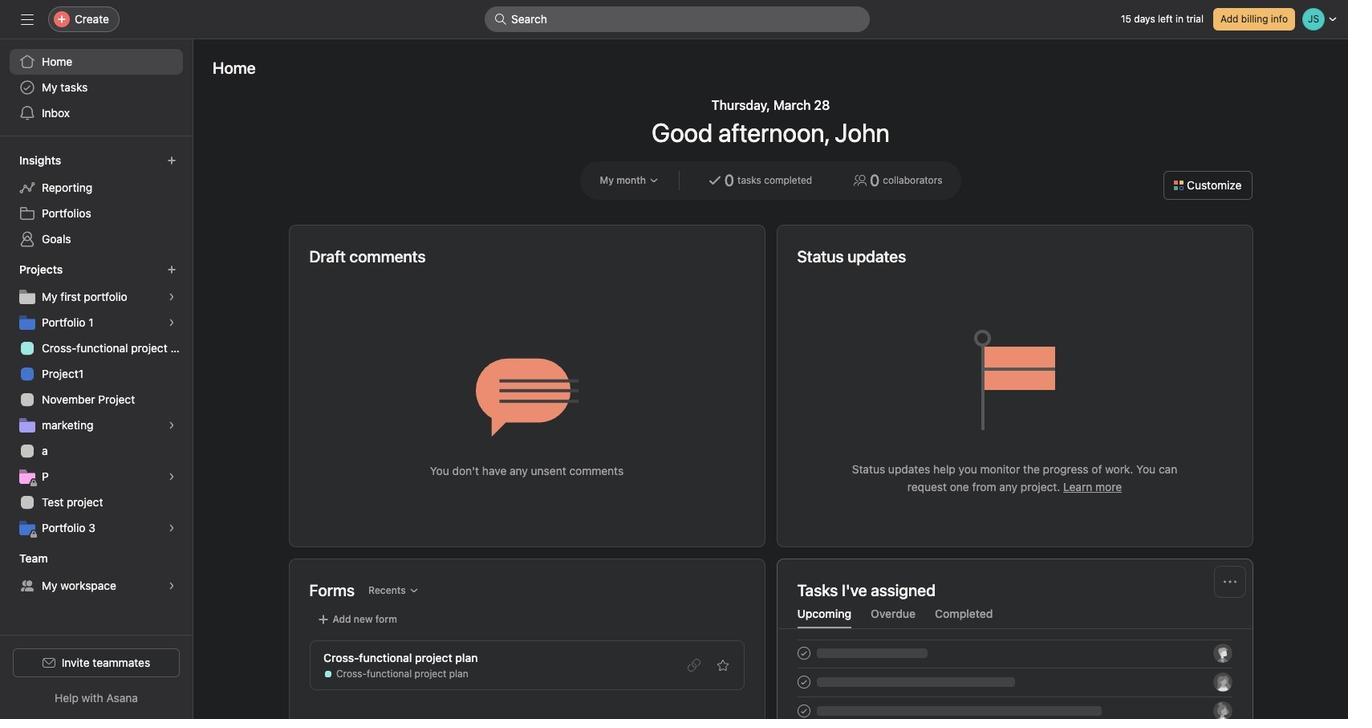 Task type: locate. For each thing, give the bounding box(es) containing it.
prominent image
[[494, 13, 507, 26]]

add to favorites image
[[716, 659, 729, 672]]

hide sidebar image
[[21, 13, 34, 26]]

list box
[[485, 6, 870, 32]]

see details, p image
[[167, 472, 177, 482]]

global element
[[0, 39, 193, 136]]

see details, portfolio 1 image
[[167, 318, 177, 327]]

copy form link image
[[687, 659, 700, 672]]

see details, my first portfolio image
[[167, 292, 177, 302]]

see details, portfolio 3 image
[[167, 523, 177, 533]]



Task type: describe. For each thing, give the bounding box(es) containing it.
teams element
[[0, 544, 193, 602]]

projects element
[[0, 255, 193, 544]]

new insights image
[[167, 156, 177, 165]]

see details, marketing image
[[167, 421, 177, 430]]

new project or portfolio image
[[167, 265, 177, 275]]

see details, my workspace image
[[167, 581, 177, 591]]

insights element
[[0, 146, 193, 255]]



Task type: vqa. For each thing, say whether or not it's contained in the screenshot.
See details, My first portfolio IMAGE
yes



